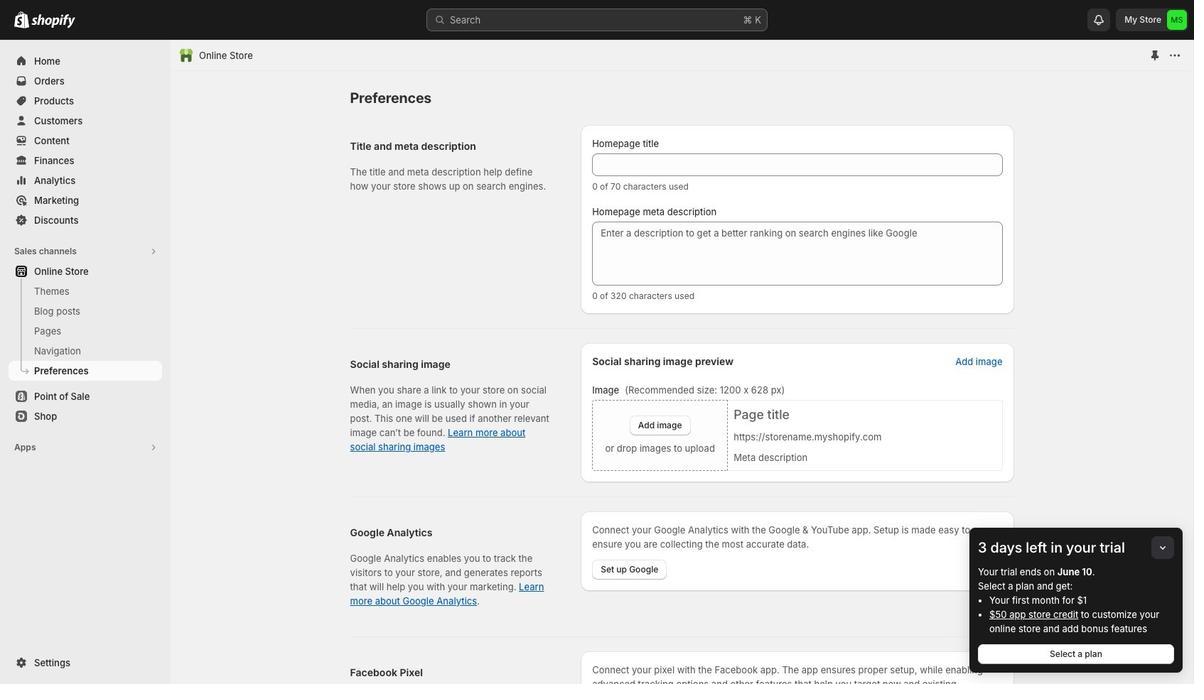 Task type: vqa. For each thing, say whether or not it's contained in the screenshot.
Online Store image
yes



Task type: describe. For each thing, give the bounding box(es) containing it.
online store image
[[179, 48, 193, 63]]

0 horizontal spatial shopify image
[[14, 11, 29, 28]]

my store image
[[1168, 10, 1187, 30]]

1 horizontal spatial shopify image
[[31, 14, 75, 28]]



Task type: locate. For each thing, give the bounding box(es) containing it.
shopify image
[[14, 11, 29, 28], [31, 14, 75, 28]]



